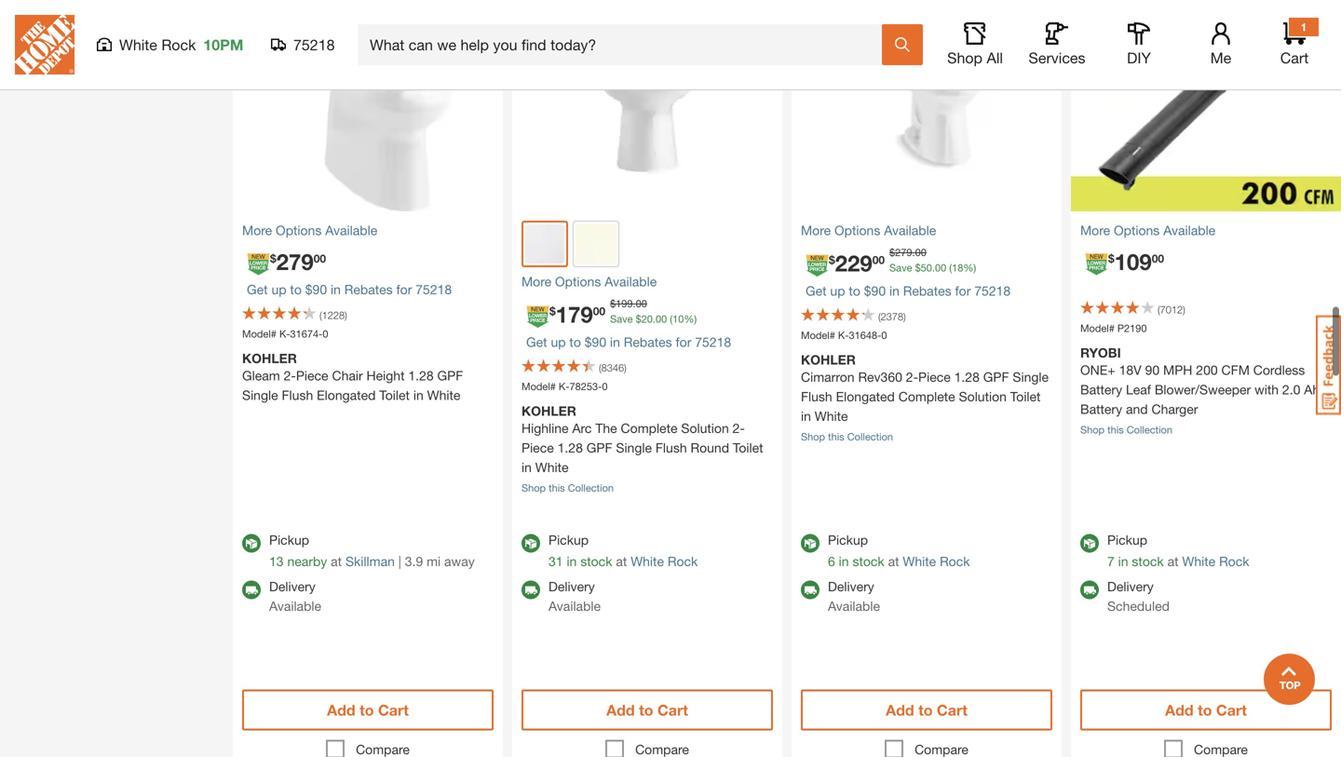Task type: locate. For each thing, give the bounding box(es) containing it.
0 horizontal spatial complete
[[621, 420, 678, 436]]

) up 'mph'
[[1183, 304, 1185, 316]]

279 for $ 279 . 00 save $ 50 . 00 ( 18 %) get up to $90 in  rebates for 75218
[[895, 246, 912, 258]]

pickup inside pickup 31 in stock at white rock
[[549, 532, 589, 548]]

options
[[276, 223, 322, 238], [834, 223, 880, 238], [1114, 223, 1160, 238], [555, 274, 601, 289]]

shop this collection link down cimarron
[[801, 431, 893, 443]]

more options available link for ( 7012 )
[[1080, 221, 1332, 240]]

1 compare from the left
[[356, 742, 410, 757]]

model# p2190
[[1080, 322, 1147, 334]]

2 delivery from the left
[[549, 579, 595, 594]]

kohler up cimarron
[[801, 352, 856, 367]]

save down 199
[[610, 313, 633, 325]]

1 horizontal spatial up
[[551, 334, 566, 350]]

at up delivery scheduled
[[1167, 554, 1179, 569]]

0 horizontal spatial %)
[[684, 313, 697, 325]]

save inside $ 199 . 00 save $ 20 . 00 ( 10 %) get up to $90 in  rebates for 75218
[[610, 313, 633, 325]]

2 horizontal spatial 2-
[[906, 369, 918, 385]]

elongated down rev360 at right
[[836, 389, 895, 404]]

0 horizontal spatial collection
[[568, 482, 614, 494]]

shop inside button
[[947, 49, 983, 67]]

delivery down 31
[[549, 579, 595, 594]]

0 horizontal spatial this
[[549, 482, 565, 494]]

1 horizontal spatial piece
[[522, 440, 554, 455]]

0 horizontal spatial 2-
[[284, 368, 296, 383]]

battery
[[1080, 382, 1122, 397], [1080, 401, 1122, 417]]

options up $ 109 00
[[1114, 223, 1160, 238]]

for inside $ 199 . 00 save $ 20 . 00 ( 10 %) get up to $90 in  rebates for 75218
[[676, 334, 691, 350]]

0 horizontal spatial $90
[[305, 282, 327, 297]]

delivery inside delivery scheduled
[[1107, 579, 1154, 594]]

1 horizontal spatial shop this collection link
[[801, 431, 893, 443]]

collection down and
[[1127, 424, 1172, 436]]

solution
[[959, 389, 1007, 404], [681, 420, 729, 436]]

1 horizontal spatial delivery available
[[549, 579, 601, 614]]

delivery scheduled
[[1107, 579, 1170, 614]]

toilet inside kohler gleam 2-piece chair height 1.28 gpf single flush elongated toilet in white
[[379, 387, 410, 403]]

pickup inside pickup 13 nearby at skillman | 3.9 mi away
[[269, 532, 309, 548]]

0 vertical spatial save
[[889, 262, 912, 274]]

white rock link
[[631, 554, 698, 569], [903, 554, 970, 569], [1182, 554, 1249, 569]]

complete inside kohler highline arc the complete solution 2- piece 1.28 gpf single flush round toilet in white shop this collection
[[621, 420, 678, 436]]

pickup 6 in stock at white rock
[[828, 532, 970, 569]]

3 stock from the left
[[1132, 554, 1164, 569]]

1 horizontal spatial get
[[526, 334, 547, 350]]

2 add from the left
[[606, 701, 635, 719]]

complete right the
[[621, 420, 678, 436]]

1 vertical spatial battery
[[1080, 401, 1122, 417]]

single left one+
[[1013, 369, 1049, 385]]

up down $ 279 00
[[271, 282, 286, 297]]

2 horizontal spatial toilet
[[1010, 389, 1041, 404]]

( for model# p2190
[[1158, 304, 1160, 316]]

00 up 50
[[915, 246, 926, 258]]

add to cart button
[[242, 690, 494, 731], [522, 690, 773, 731], [801, 690, 1052, 731], [1080, 690, 1332, 731]]

1 horizontal spatial 279
[[895, 246, 912, 258]]

%) inside the $ 279 . 00 save $ 50 . 00 ( 18 %) get up to $90 in  rebates for 75218
[[963, 262, 976, 274]]

0 horizontal spatial flush
[[282, 387, 313, 403]]

7012
[[1160, 304, 1183, 316]]

2 horizontal spatial 0
[[881, 329, 887, 341]]

at right 31
[[616, 554, 627, 569]]

2 horizontal spatial $90
[[864, 283, 886, 298]]

1 horizontal spatial toilet
[[733, 440, 763, 455]]

delivery up scheduled
[[1107, 579, 1154, 594]]

2 white rock link from the left
[[903, 554, 970, 569]]

3 delivery from the left
[[828, 579, 874, 594]]

available for pickup image left pickup 31 in stock at white rock
[[522, 534, 540, 553]]

1 add to cart from the left
[[327, 701, 409, 719]]

$90 inside the $ 279 . 00 save $ 50 . 00 ( 18 %) get up to $90 in  rebates for 75218
[[864, 283, 886, 298]]

available for pickup image
[[522, 534, 540, 553], [1080, 534, 1099, 553]]

delivery down nearby
[[269, 579, 315, 594]]

$90 for 179
[[585, 334, 606, 350]]

2 horizontal spatial up
[[830, 283, 845, 298]]

( 1228 )
[[319, 309, 347, 321]]

more options available link up get up to $90 in  rebates for 75218
[[242, 221, 494, 240]]

3 at from the left
[[888, 554, 899, 569]]

one+ 18v 90 mph 200 cfm cordless battery leaf blower/sweeper with 2.0 ah battery and charger image
[[1071, 0, 1341, 211]]

2 horizontal spatial get up to $90 in  rebates for 75218 button
[[806, 283, 1011, 298]]

1 horizontal spatial 2-
[[733, 420, 745, 436]]

rock inside pickup 31 in stock at white rock
[[668, 554, 698, 569]]

get up to $90 in  rebates for 75218 button down 20 at left top
[[526, 334, 731, 350]]

$90 inside $ 199 . 00 save $ 20 . 00 ( 10 %) get up to $90 in  rebates for 75218
[[585, 334, 606, 350]]

rebates inside the $ 279 . 00 save $ 50 . 00 ( 18 %) get up to $90 in  rebates for 75218
[[903, 283, 951, 298]]

up down 179
[[551, 334, 566, 350]]

gpf inside kohler cimarron rev360 2-piece 1.28 gpf single flush elongated complete solution toilet in white shop this collection
[[983, 369, 1009, 385]]

1 horizontal spatial save
[[889, 262, 912, 274]]

3 add from the left
[[886, 701, 914, 719]]

more
[[242, 223, 272, 238], [801, 223, 831, 238], [1080, 223, 1110, 238], [522, 274, 551, 289]]

more for model# k-31674-0
[[242, 223, 272, 238]]

$ 179 00
[[549, 301, 605, 327]]

cart for pickup 31 in stock at white rock
[[657, 701, 688, 719]]

$90 up ( 8346 )
[[585, 334, 606, 350]]

1 horizontal spatial collection
[[847, 431, 893, 443]]

save
[[889, 262, 912, 274], [610, 313, 633, 325]]

$ left 10 on the top right of the page
[[636, 313, 641, 325]]

$ for $ 229 00
[[829, 253, 835, 266]]

delivery available for 6
[[828, 579, 880, 614]]

get up to $90 in  rebates for 75218 button
[[247, 282, 452, 297], [806, 283, 1011, 298], [526, 334, 731, 350]]

add to cart
[[327, 701, 409, 719], [606, 701, 688, 719], [886, 701, 967, 719], [1165, 701, 1247, 719]]

get up "model# k-31674-0"
[[247, 282, 268, 297]]

at inside pickup 7 in stock at white rock
[[1167, 554, 1179, 569]]

0 down '( 2378 )'
[[881, 329, 887, 341]]

$ up model# k-31648-0
[[829, 253, 835, 266]]

in inside pickup 31 in stock at white rock
[[567, 554, 577, 569]]

compare for 31 in stock
[[635, 742, 689, 757]]

elongated
[[317, 387, 376, 403], [836, 389, 895, 404]]

rebates down 50
[[903, 283, 951, 298]]

get up to $90 in  rebates for 75218 button for 179
[[526, 334, 731, 350]]

flush
[[282, 387, 313, 403], [801, 389, 832, 404], [656, 440, 687, 455]]

2 available for pickup image from the left
[[801, 534, 820, 553]]

more options available link
[[242, 221, 494, 240], [801, 221, 1052, 240], [1080, 221, 1332, 240], [522, 272, 773, 291]]

1 horizontal spatial single
[[616, 440, 652, 455]]

$ 279 . 00 save $ 50 . 00 ( 18 %) get up to $90 in  rebates for 75218
[[806, 246, 1011, 298]]

piece left chair
[[296, 368, 328, 383]]

( for model# k-31674-0
[[319, 309, 322, 321]]

$ inside $ 179 00
[[549, 304, 556, 317]]

shop this collection link down arc at the bottom left
[[522, 482, 614, 494]]

0 vertical spatial single
[[1013, 369, 1049, 385]]

cimarron rev360 2-piece 1.28 gpf single flush elongated complete solution toilet in white image
[[792, 0, 1062, 211]]

0 horizontal spatial shop this collection link
[[522, 482, 614, 494]]

2 horizontal spatial flush
[[801, 389, 832, 404]]

white rock link for pickup 31 in stock at white rock
[[631, 554, 698, 569]]

1 vertical spatial %)
[[684, 313, 697, 325]]

available for pickup image
[[242, 534, 261, 553], [801, 534, 820, 553]]

1 horizontal spatial available shipping image
[[1080, 581, 1099, 599]]

kohler inside kohler highline arc the complete solution 2- piece 1.28 gpf single flush round toilet in white shop this collection
[[522, 403, 576, 419]]

model# for 229
[[801, 329, 835, 341]]

rock for pickup 6 in stock at white rock
[[940, 554, 970, 569]]

one+
[[1080, 362, 1115, 378]]

delivery available for 31
[[549, 579, 601, 614]]

1 horizontal spatial k-
[[559, 380, 570, 393]]

00 left 50
[[872, 253, 885, 266]]

2 stock from the left
[[853, 554, 884, 569]]

k- up cimarron
[[838, 329, 849, 341]]

1 white rock link from the left
[[631, 554, 698, 569]]

( for model# k-78253-0
[[599, 362, 601, 374]]

$90 up ( 1228 )
[[305, 282, 327, 297]]

75218 inside '75218' button
[[293, 36, 335, 54]]

$ inside $ 279 00
[[270, 252, 276, 265]]

2 horizontal spatial get
[[806, 283, 827, 298]]

get up model# k-78253-0
[[526, 334, 547, 350]]

model# up cimarron
[[801, 329, 835, 341]]

1 delivery available from the left
[[269, 579, 321, 614]]

00
[[915, 246, 926, 258], [314, 252, 326, 265], [1152, 252, 1164, 265], [872, 253, 885, 266], [935, 262, 946, 274], [636, 298, 647, 310], [593, 304, 605, 317], [656, 313, 667, 325]]

1 horizontal spatial stock
[[853, 554, 884, 569]]

for up height
[[396, 282, 412, 297]]

$ inside $ 109 00
[[1108, 252, 1114, 265]]

rev360
[[858, 369, 902, 385]]

%)
[[963, 262, 976, 274], [684, 313, 697, 325]]

3 delivery available from the left
[[828, 579, 880, 614]]

model# up highline on the left of page
[[522, 380, 556, 393]]

white inside kohler gleam 2-piece chair height 1.28 gpf single flush elongated toilet in white
[[427, 387, 460, 403]]

0
[[323, 328, 328, 340], [881, 329, 887, 341], [602, 380, 608, 393]]

4 pickup from the left
[[1107, 532, 1147, 548]]

0 horizontal spatial get
[[247, 282, 268, 297]]

this down cimarron
[[828, 431, 844, 443]]

0 horizontal spatial 0
[[323, 328, 328, 340]]

0 horizontal spatial 279
[[276, 248, 314, 275]]

save inside the $ 279 . 00 save $ 50 . 00 ( 18 %) get up to $90 in  rebates for 75218
[[889, 262, 912, 274]]

delivery available down 6
[[828, 579, 880, 614]]

collection
[[1127, 424, 1172, 436], [847, 431, 893, 443], [568, 482, 614, 494]]

0 horizontal spatial delivery available
[[269, 579, 321, 614]]

0 vertical spatial complete
[[898, 389, 955, 404]]

stock inside pickup 31 in stock at white rock
[[580, 554, 612, 569]]

single inside kohler cimarron rev360 2-piece 1.28 gpf single flush elongated complete solution toilet in white shop this collection
[[1013, 369, 1049, 385]]

2 horizontal spatial k-
[[838, 329, 849, 341]]

in inside pickup 6 in stock at white rock
[[839, 554, 849, 569]]

0 horizontal spatial stock
[[580, 554, 612, 569]]

279 right $ 229 00 in the top right of the page
[[895, 246, 912, 258]]

more up $ 109 00
[[1080, 223, 1110, 238]]

get for 179
[[526, 334, 547, 350]]

gpf
[[437, 368, 463, 383], [983, 369, 1009, 385], [586, 440, 612, 455]]

compare
[[356, 742, 410, 757], [635, 742, 689, 757], [915, 742, 968, 757], [1194, 742, 1248, 757]]

00 up 20 at left top
[[636, 298, 647, 310]]

in inside pickup 7 in stock at white rock
[[1118, 554, 1128, 569]]

battery down one+
[[1080, 382, 1122, 397]]

piece down highline on the left of page
[[522, 440, 554, 455]]

1 horizontal spatial 0
[[602, 380, 608, 393]]

0 horizontal spatial gpf
[[437, 368, 463, 383]]

( up the 31648-
[[878, 311, 881, 323]]

kohler up highline on the left of page
[[522, 403, 576, 419]]

save for 179
[[610, 313, 633, 325]]

0 down 8346
[[602, 380, 608, 393]]

at inside pickup 6 in stock at white rock
[[888, 554, 899, 569]]

add to cart for 6 in stock
[[886, 701, 967, 719]]

( down $ 109 00
[[1158, 304, 1160, 316]]

available shipping image
[[522, 581, 540, 599], [801, 581, 820, 599]]

2 delivery available from the left
[[549, 579, 601, 614]]

00 left 199
[[593, 304, 605, 317]]

available
[[325, 223, 377, 238], [884, 223, 936, 238], [1163, 223, 1216, 238], [605, 274, 657, 289], [269, 598, 321, 614], [549, 598, 601, 614], [828, 598, 880, 614]]

more options available for ( 2378 )
[[801, 223, 936, 238]]

1 horizontal spatial this
[[828, 431, 844, 443]]

flush inside kohler highline arc the complete solution 2- piece 1.28 gpf single flush round toilet in white shop this collection
[[656, 440, 687, 455]]

options for ( 1228 )
[[276, 223, 322, 238]]

1 available shipping image from the left
[[242, 581, 261, 599]]

0 horizontal spatial 1.28
[[408, 368, 434, 383]]

2 horizontal spatial single
[[1013, 369, 1049, 385]]

more options available for ( 7012 )
[[1080, 223, 1216, 238]]

stock
[[580, 554, 612, 569], [853, 554, 884, 569], [1132, 554, 1164, 569]]

stock right 6
[[853, 554, 884, 569]]

1 horizontal spatial available for pickup image
[[801, 534, 820, 553]]

50
[[921, 262, 932, 274]]

2 vertical spatial single
[[616, 440, 652, 455]]

pickup inside pickup 7 in stock at white rock
[[1107, 532, 1147, 548]]

1 available for pickup image from the left
[[242, 534, 261, 553]]

rock for pickup 31 in stock at white rock
[[668, 554, 698, 569]]

pickup for 13
[[269, 532, 309, 548]]

1 horizontal spatial get up to $90 in  rebates for 75218 button
[[526, 334, 731, 350]]

1 horizontal spatial available for pickup image
[[1080, 534, 1099, 553]]

rebates for 229
[[903, 283, 951, 298]]

10
[[673, 313, 684, 325]]

available shipping image
[[242, 581, 261, 599], [1080, 581, 1099, 599]]

this down 18v at the top right
[[1107, 424, 1124, 436]]

available for pickup image for 13 nearby
[[242, 534, 261, 553]]

complete down rev360 at right
[[898, 389, 955, 404]]

0 horizontal spatial toilet
[[379, 387, 410, 403]]

add to cart button for 31 in stock
[[522, 690, 773, 731]]

4 delivery from the left
[[1107, 579, 1154, 594]]

shop this collection link for 179
[[522, 482, 614, 494]]

.
[[912, 246, 915, 258], [932, 262, 935, 274], [633, 298, 636, 310], [653, 313, 656, 325]]

shop this collection link down and
[[1080, 424, 1172, 436]]

pickup 31 in stock at white rock
[[549, 532, 698, 569]]

1 stock from the left
[[580, 554, 612, 569]]

at inside pickup 31 in stock at white rock
[[616, 554, 627, 569]]

toilet inside kohler highline arc the complete solution 2- piece 1.28 gpf single flush round toilet in white shop this collection
[[733, 440, 763, 455]]

rebates inside $ 199 . 00 save $ 20 . 00 ( 10 %) get up to $90 in  rebates for 75218
[[624, 334, 672, 350]]

in inside kohler gleam 2-piece chair height 1.28 gpf single flush elongated toilet in white
[[413, 387, 423, 403]]

$ inside $ 229 00
[[829, 253, 835, 266]]

add
[[327, 701, 355, 719], [606, 701, 635, 719], [886, 701, 914, 719], [1165, 701, 1194, 719]]

2 horizontal spatial stock
[[1132, 554, 1164, 569]]

white inside kohler cimarron rev360 2-piece 1.28 gpf single flush elongated complete solution toilet in white shop this collection
[[815, 408, 848, 424]]

0 horizontal spatial available shipping image
[[242, 581, 261, 599]]

3 white rock link from the left
[[1182, 554, 1249, 569]]

more options available link up 50
[[801, 221, 1052, 240]]

0 horizontal spatial piece
[[296, 368, 328, 383]]

more options available
[[242, 223, 377, 238], [801, 223, 936, 238], [1080, 223, 1216, 238], [522, 274, 657, 289]]

get inside the $ 279 . 00 save $ 50 . 00 ( 18 %) get up to $90 in  rebates for 75218
[[806, 283, 827, 298]]

for inside the $ 279 . 00 save $ 50 . 00 ( 18 %) get up to $90 in  rebates for 75218
[[955, 283, 971, 298]]

3 compare from the left
[[915, 742, 968, 757]]

me
[[1210, 49, 1231, 67]]

diy
[[1127, 49, 1151, 67]]

more options available for ( 1228 )
[[242, 223, 377, 238]]

rock inside pickup 7 in stock at white rock
[[1219, 554, 1249, 569]]

2 compare from the left
[[635, 742, 689, 757]]

get inside $ 199 . 00 save $ 20 . 00 ( 10 %) get up to $90 in  rebates for 75218
[[526, 334, 547, 350]]

$90 up 2378
[[864, 283, 886, 298]]

piece inside kohler highline arc the complete solution 2- piece 1.28 gpf single flush round toilet in white shop this collection
[[522, 440, 554, 455]]

1 horizontal spatial $90
[[585, 334, 606, 350]]

0 horizontal spatial up
[[271, 282, 286, 297]]

pickup up 7
[[1107, 532, 1147, 548]]

1 horizontal spatial %)
[[963, 262, 976, 274]]

piece
[[296, 368, 328, 383], [918, 369, 951, 385], [522, 440, 554, 455]]

feedback link image
[[1316, 315, 1341, 415]]

kohler
[[242, 351, 297, 366], [801, 352, 856, 367], [522, 403, 576, 419]]

0 horizontal spatial rebates
[[344, 282, 393, 297]]

) down get up to $90 in  rebates for 75218
[[345, 309, 347, 321]]

delivery for 13
[[269, 579, 315, 594]]

1.28 inside kohler gleam 2-piece chair height 1.28 gpf single flush elongated toilet in white
[[408, 368, 434, 383]]

white rock link for pickup 7 in stock at white rock
[[1182, 554, 1249, 569]]

( up 78253-
[[599, 362, 601, 374]]

stock inside pickup 7 in stock at white rock
[[1132, 554, 1164, 569]]

rock for pickup 7 in stock at white rock
[[1219, 554, 1249, 569]]

$
[[889, 246, 895, 258], [270, 252, 276, 265], [1108, 252, 1114, 265], [829, 253, 835, 266], [915, 262, 921, 274], [610, 298, 616, 310], [549, 304, 556, 317], [636, 313, 641, 325]]

2- inside kohler highline arc the complete solution 2- piece 1.28 gpf single flush round toilet in white shop this collection
[[733, 420, 745, 436]]

1 at from the left
[[331, 554, 342, 569]]

0 horizontal spatial single
[[242, 387, 278, 403]]

k- up gleam
[[279, 328, 290, 340]]

0 horizontal spatial for
[[396, 282, 412, 297]]

at
[[331, 554, 342, 569], [616, 554, 627, 569], [888, 554, 899, 569], [1167, 554, 1179, 569]]

2 horizontal spatial collection
[[1127, 424, 1172, 436]]

stock for 31 in stock
[[580, 554, 612, 569]]

highline
[[522, 420, 569, 436]]

for
[[396, 282, 412, 297], [955, 283, 971, 298], [676, 334, 691, 350]]

flush inside kohler cimarron rev360 2-piece 1.28 gpf single flush elongated complete solution toilet in white shop this collection
[[801, 389, 832, 404]]

rock inside pickup 6 in stock at white rock
[[940, 554, 970, 569]]

1 available shipping image from the left
[[522, 581, 540, 599]]

279 inside the $ 279 . 00 save $ 50 . 00 ( 18 %) get up to $90 in  rebates for 75218
[[895, 246, 912, 258]]

more options available up $ 279 00
[[242, 223, 377, 238]]

3.9
[[405, 554, 423, 569]]

pickup up 6
[[828, 532, 868, 548]]

shop this collection link for 229
[[801, 431, 893, 443]]

available down 31
[[549, 598, 601, 614]]

mi
[[427, 554, 441, 569]]

kohler inside kohler cimarron rev360 2-piece 1.28 gpf single flush elongated complete solution toilet in white shop this collection
[[801, 352, 856, 367]]

( up 31674-
[[319, 309, 322, 321]]

$ up model# p2190
[[1108, 252, 1114, 265]]

skillman link
[[345, 554, 395, 569]]

)
[[1183, 304, 1185, 316], [345, 309, 347, 321], [903, 311, 906, 323], [624, 362, 627, 374]]

1 horizontal spatial 1.28
[[557, 440, 583, 455]]

model# for 279
[[242, 328, 276, 340]]

available down nearby
[[269, 598, 321, 614]]

7
[[1107, 554, 1115, 569]]

kohler for 179
[[522, 403, 576, 419]]

available shipping image for available
[[242, 581, 261, 599]]

1
[[1301, 20, 1307, 34]]

0 vertical spatial %)
[[963, 262, 976, 274]]

1 horizontal spatial rebates
[[624, 334, 672, 350]]

2 horizontal spatial this
[[1107, 424, 1124, 436]]

this
[[1107, 424, 1124, 436], [828, 431, 844, 443], [549, 482, 565, 494]]

piece inside kohler gleam 2-piece chair height 1.28 gpf single flush elongated toilet in white
[[296, 368, 328, 383]]

2 horizontal spatial 1.28
[[954, 369, 980, 385]]

1.28 right rev360 at right
[[954, 369, 980, 385]]

( right 50
[[949, 262, 952, 274]]

complete
[[898, 389, 955, 404], [621, 420, 678, 436]]

$90 for 229
[[864, 283, 886, 298]]

1.28 right height
[[408, 368, 434, 383]]

00 up get up to $90 in  rebates for 75218
[[314, 252, 326, 265]]

model#
[[1080, 322, 1115, 334], [242, 328, 276, 340], [801, 329, 835, 341], [522, 380, 556, 393]]

0 horizontal spatial available for pickup image
[[522, 534, 540, 553]]

rebates down 20 at left top
[[624, 334, 672, 350]]

$ for $ 279 00
[[270, 252, 276, 265]]

1 add to cart button from the left
[[242, 690, 494, 731]]

1 horizontal spatial for
[[676, 334, 691, 350]]

1 vertical spatial solution
[[681, 420, 729, 436]]

highline arc the complete solution 2-piece 1.28 gpf single flush round toilet in white image
[[512, 0, 782, 211]]

up inside the $ 279 . 00 save $ 50 . 00 ( 18 %) get up to $90 in  rebates for 75218
[[830, 283, 845, 298]]

toilet
[[379, 387, 410, 403], [1010, 389, 1041, 404], [733, 440, 763, 455]]

for for 179
[[676, 334, 691, 350]]

in
[[331, 282, 341, 297], [889, 283, 900, 298], [610, 334, 620, 350], [413, 387, 423, 403], [801, 408, 811, 424], [522, 460, 532, 475], [567, 554, 577, 569], [839, 554, 849, 569], [1118, 554, 1128, 569]]

75218
[[293, 36, 335, 54], [416, 282, 452, 297], [974, 283, 1011, 298], [695, 334, 731, 350]]

white
[[119, 36, 157, 54], [427, 387, 460, 403], [815, 408, 848, 424], [535, 460, 569, 475], [631, 554, 664, 569], [903, 554, 936, 569], [1182, 554, 1215, 569]]

2 horizontal spatial white rock link
[[1182, 554, 1249, 569]]

the
[[595, 420, 617, 436]]

1 vertical spatial complete
[[621, 420, 678, 436]]

179
[[556, 301, 593, 327]]

for down 18
[[955, 283, 971, 298]]

. left 10 on the top right of the page
[[653, 313, 656, 325]]

1 horizontal spatial solution
[[959, 389, 1007, 404]]

3 pickup from the left
[[828, 532, 868, 548]]

0 horizontal spatial solution
[[681, 420, 729, 436]]

4 at from the left
[[1167, 554, 1179, 569]]

1 add from the left
[[327, 701, 355, 719]]

$ right $ 179 00
[[610, 298, 616, 310]]

0 horizontal spatial available shipping image
[[522, 581, 540, 599]]

compare for 6 in stock
[[915, 742, 968, 757]]

( inside the $ 279 . 00 save $ 50 . 00 ( 18 %) get up to $90 in  rebates for 75218
[[949, 262, 952, 274]]

1 horizontal spatial gpf
[[586, 440, 612, 455]]

1 pickup from the left
[[269, 532, 309, 548]]

1 horizontal spatial kohler
[[522, 403, 576, 419]]

2 horizontal spatial for
[[955, 283, 971, 298]]

3 add to cart button from the left
[[801, 690, 1052, 731]]

2 horizontal spatial kohler
[[801, 352, 856, 367]]

shop this collection link
[[1080, 424, 1172, 436], [801, 431, 893, 443], [522, 482, 614, 494]]

pickup up 31
[[549, 532, 589, 548]]

more down white image
[[522, 274, 551, 289]]

k- for 279
[[279, 328, 290, 340]]

2- inside kohler cimarron rev360 2-piece 1.28 gpf single flush elongated complete solution toilet in white shop this collection
[[906, 369, 918, 385]]

this inside ryobi one+ 18v 90 mph 200 cfm cordless battery leaf blower/sweeper with 2.0 ah battery and charger shop this collection
[[1107, 424, 1124, 436]]

2 horizontal spatial piece
[[918, 369, 951, 385]]

battery left and
[[1080, 401, 1122, 417]]

1.28 down arc at the bottom left
[[557, 440, 583, 455]]

( 2378 )
[[878, 311, 906, 323]]

1 vertical spatial single
[[242, 387, 278, 403]]

at right 6
[[888, 554, 899, 569]]

k- up highline on the left of page
[[559, 380, 570, 393]]

stock for 6 in stock
[[853, 554, 884, 569]]

00 up the 7012
[[1152, 252, 1164, 265]]

model# for 179
[[522, 380, 556, 393]]

2 available for pickup image from the left
[[1080, 534, 1099, 553]]

0 horizontal spatial elongated
[[317, 387, 376, 403]]

0 horizontal spatial save
[[610, 313, 633, 325]]

$ down white image
[[549, 304, 556, 317]]

up
[[271, 282, 286, 297], [830, 283, 845, 298], [551, 334, 566, 350]]

2 add to cart button from the left
[[522, 690, 773, 731]]

2 at from the left
[[616, 554, 627, 569]]

229
[[835, 250, 872, 276]]

1 delivery from the left
[[269, 579, 315, 594]]

gleam 2-piece chair height 1.28 gpf single flush elongated toilet in white image
[[233, 0, 503, 211]]

1.28 inside kohler cimarron rev360 2-piece 1.28 gpf single flush elongated complete solution toilet in white shop this collection
[[954, 369, 980, 385]]

add for 31 in stock
[[606, 701, 635, 719]]

2 add to cart from the left
[[606, 701, 688, 719]]

shop left all
[[947, 49, 983, 67]]

available up 50
[[884, 223, 936, 238]]

(
[[949, 262, 952, 274], [1158, 304, 1160, 316], [319, 309, 322, 321], [878, 311, 881, 323], [670, 313, 673, 325], [599, 362, 601, 374]]

2 battery from the top
[[1080, 401, 1122, 417]]

1 horizontal spatial flush
[[656, 440, 687, 455]]

2 available shipping image from the left
[[801, 581, 820, 599]]

get up to $90 in  rebates for 75218
[[247, 282, 452, 297]]

delivery for 7
[[1107, 579, 1154, 594]]

collection inside kohler highline arc the complete solution 2- piece 1.28 gpf single flush round toilet in white shop this collection
[[568, 482, 614, 494]]

1 vertical spatial save
[[610, 313, 633, 325]]

( 8346 )
[[599, 362, 627, 374]]

2 horizontal spatial gpf
[[983, 369, 1009, 385]]

shop inside kohler highline arc the complete solution 2- piece 1.28 gpf single flush round toilet in white shop this collection
[[522, 482, 546, 494]]

0 horizontal spatial k-
[[279, 328, 290, 340]]

delivery down 6
[[828, 579, 874, 594]]

shop down highline on the left of page
[[522, 482, 546, 494]]

0 vertical spatial solution
[[959, 389, 1007, 404]]

0 vertical spatial battery
[[1080, 382, 1122, 397]]

in inside kohler highline arc the complete solution 2- piece 1.28 gpf single flush round toilet in white shop this collection
[[522, 460, 532, 475]]

more options available link up $ 109 00
[[1080, 221, 1332, 240]]

rock
[[161, 36, 196, 54], [668, 554, 698, 569], [940, 554, 970, 569], [1219, 554, 1249, 569]]

%) inside $ 199 . 00 save $ 20 . 00 ( 10 %) get up to $90 in  rebates for 75218
[[684, 313, 697, 325]]

0 down 1228
[[323, 328, 328, 340]]

stock for 7 in stock
[[1132, 554, 1164, 569]]

$ up "model# k-31674-0"
[[270, 252, 276, 265]]

2 horizontal spatial rebates
[[903, 283, 951, 298]]

this down highline on the left of page
[[549, 482, 565, 494]]

pickup 13 nearby at skillman | 3.9 mi away
[[269, 532, 475, 569]]

stock up delivery scheduled
[[1132, 554, 1164, 569]]

k- for 229
[[838, 329, 849, 341]]

more up $ 229 00 in the top right of the page
[[801, 223, 831, 238]]

2 horizontal spatial delivery available
[[828, 579, 880, 614]]

%) for 179
[[684, 313, 697, 325]]

up inside $ 199 . 00 save $ 20 . 00 ( 10 %) get up to $90 in  rebates for 75218
[[551, 334, 566, 350]]

0 horizontal spatial white rock link
[[631, 554, 698, 569]]

279 up get up to $90 in  rebates for 75218
[[276, 248, 314, 275]]

$ for $ 109 00
[[1108, 252, 1114, 265]]

rebates up 1228
[[344, 282, 393, 297]]

1 horizontal spatial complete
[[898, 389, 955, 404]]

2 pickup from the left
[[549, 532, 589, 548]]

pickup
[[269, 532, 309, 548], [549, 532, 589, 548], [828, 532, 868, 548], [1107, 532, 1147, 548]]

3 add to cart from the left
[[886, 701, 967, 719]]

1 horizontal spatial white rock link
[[903, 554, 970, 569]]

4 add from the left
[[1165, 701, 1194, 719]]

stock inside pickup 6 in stock at white rock
[[853, 554, 884, 569]]

shop inside ryobi one+ 18v 90 mph 200 cfm cordless battery leaf blower/sweeper with 2.0 ah battery and charger shop this collection
[[1080, 424, 1105, 436]]

) down the $ 279 . 00 save $ 50 . 00 ( 18 %) get up to $90 in  rebates for 75218
[[903, 311, 906, 323]]

1 horizontal spatial elongated
[[836, 389, 895, 404]]

mph
[[1163, 362, 1192, 378]]

shop inside kohler cimarron rev360 2-piece 1.28 gpf single flush elongated complete solution toilet in white shop this collection
[[801, 431, 825, 443]]

services button
[[1027, 22, 1087, 67]]

biscuit image
[[576, 223, 616, 264]]

0 horizontal spatial available for pickup image
[[242, 534, 261, 553]]

0 horizontal spatial kohler
[[242, 351, 297, 366]]

4 add to cart button from the left
[[1080, 690, 1332, 731]]

1 available for pickup image from the left
[[522, 534, 540, 553]]

2 available shipping image from the left
[[1080, 581, 1099, 599]]

k- for 179
[[559, 380, 570, 393]]

pickup inside pickup 6 in stock at white rock
[[828, 532, 868, 548]]

stock right 31
[[580, 554, 612, 569]]

1 horizontal spatial available shipping image
[[801, 581, 820, 599]]

get up to $90 in  rebates for 75218 button down 50
[[806, 283, 1011, 298]]



Task type: describe. For each thing, give the bounding box(es) containing it.
delivery available for 13
[[269, 579, 321, 614]]

add to cart for 31 in stock
[[606, 701, 688, 719]]

white inside pickup 31 in stock at white rock
[[631, 554, 664, 569]]

10pm
[[203, 36, 243, 54]]

services
[[1029, 49, 1085, 67]]

toilet inside kohler cimarron rev360 2-piece 1.28 gpf single flush elongated complete solution toilet in white shop this collection
[[1010, 389, 1041, 404]]

away
[[444, 554, 475, 569]]

75218 inside the $ 279 . 00 save $ 50 . 00 ( 18 %) get up to $90 in  rebates for 75218
[[974, 283, 1011, 298]]

more options available link up 199
[[522, 272, 773, 291]]

$ 279 00
[[270, 248, 326, 275]]

diy button
[[1109, 22, 1169, 67]]

white rock 10pm
[[119, 36, 243, 54]]

What can we help you find today? search field
[[370, 25, 881, 64]]

cordless
[[1253, 362, 1305, 378]]

delivery for 31
[[549, 579, 595, 594]]

kohler for 229
[[801, 352, 856, 367]]

single inside kohler gleam 2-piece chair height 1.28 gpf single flush elongated toilet in white
[[242, 387, 278, 403]]

13
[[269, 554, 284, 569]]

1228
[[322, 309, 345, 321]]

pickup for 31
[[549, 532, 589, 548]]

flush inside kohler gleam 2-piece chair height 1.28 gpf single flush elongated toilet in white
[[282, 387, 313, 403]]

available up 199
[[605, 274, 657, 289]]

ah
[[1304, 382, 1320, 397]]

shop all
[[947, 49, 1003, 67]]

90
[[1145, 362, 1160, 378]]

$ 229 00
[[829, 250, 885, 276]]

$ for $ 179 00
[[549, 304, 556, 317]]

8346
[[601, 362, 624, 374]]

solution inside kohler highline arc the complete solution 2- piece 1.28 gpf single flush round toilet in white shop this collection
[[681, 420, 729, 436]]

ryobi
[[1080, 345, 1121, 360]]

add for 13 nearby
[[327, 701, 355, 719]]

2378
[[881, 311, 903, 323]]

up for 179
[[551, 334, 566, 350]]

white image
[[525, 224, 564, 264]]

( for model# k-31648-0
[[878, 311, 881, 323]]

model# k-78253-0
[[522, 380, 608, 393]]

) for 229
[[903, 311, 906, 323]]

all
[[987, 49, 1003, 67]]

nearby
[[287, 554, 327, 569]]

white inside kohler highline arc the complete solution 2- piece 1.28 gpf single flush round toilet in white shop this collection
[[535, 460, 569, 475]]

blower/sweeper
[[1155, 382, 1251, 397]]

more for model# k-31648-0
[[801, 223, 831, 238]]

white inside pickup 6 in stock at white rock
[[903, 554, 936, 569]]

add for 6 in stock
[[886, 701, 914, 719]]

cart 1
[[1280, 20, 1309, 67]]

more options available link for ( 2378 )
[[801, 221, 1052, 240]]

in inside $ 199 . 00 save $ 20 . 00 ( 10 %) get up to $90 in  rebates for 75218
[[610, 334, 620, 350]]

$ 109 00
[[1108, 248, 1164, 275]]

leaf
[[1126, 382, 1151, 397]]

available shipping image for 31 in stock
[[522, 581, 540, 599]]

for for 229
[[955, 283, 971, 298]]

chair
[[332, 368, 363, 383]]

get up to $90 in  rebates for 75218 button for 229
[[806, 283, 1011, 298]]

00 inside $ 109 00
[[1152, 252, 1164, 265]]

single inside kohler highline arc the complete solution 2- piece 1.28 gpf single flush round toilet in white shop this collection
[[616, 440, 652, 455]]

options up $ 179 00
[[555, 274, 601, 289]]

gpf inside kohler gleam 2-piece chair height 1.28 gpf single flush elongated toilet in white
[[437, 368, 463, 383]]

31648-
[[849, 329, 881, 341]]

to inside the $ 279 . 00 save $ 50 . 00 ( 18 %) get up to $90 in  rebates for 75218
[[849, 283, 860, 298]]

available down 6
[[828, 598, 880, 614]]

cfm
[[1221, 362, 1250, 378]]

18v
[[1119, 362, 1141, 378]]

cart for pickup 6 in stock at white rock
[[937, 701, 967, 719]]

. right $ 229 00 in the top right of the page
[[912, 246, 915, 258]]

p2190
[[1117, 322, 1147, 334]]

00 right 50
[[935, 262, 946, 274]]

the home depot logo image
[[15, 15, 75, 75]]

4 add to cart from the left
[[1165, 701, 1247, 719]]

arc
[[572, 420, 592, 436]]

collection inside ryobi one+ 18v 90 mph 200 cfm cordless battery leaf blower/sweeper with 2.0 ah battery and charger shop this collection
[[1127, 424, 1172, 436]]

available for pickup image for 7
[[1080, 534, 1099, 553]]

complete inside kohler cimarron rev360 2-piece 1.28 gpf single flush elongated complete solution toilet in white shop this collection
[[898, 389, 955, 404]]

in inside kohler cimarron rev360 2-piece 1.28 gpf single flush elongated complete solution toilet in white shop this collection
[[801, 408, 811, 424]]

%) for 229
[[963, 262, 976, 274]]

scheduled
[[1107, 598, 1170, 614]]

75218 button
[[271, 35, 335, 54]]

white inside pickup 7 in stock at white rock
[[1182, 554, 1215, 569]]

available for pickup image for 31
[[522, 534, 540, 553]]

0 for 179
[[602, 380, 608, 393]]

00 inside $ 229 00
[[872, 253, 885, 266]]

75218 inside $ 199 . 00 save $ 20 . 00 ( 10 %) get up to $90 in  rebates for 75218
[[695, 334, 731, 350]]

charger
[[1152, 401, 1198, 417]]

model# up ryobi
[[1080, 322, 1115, 334]]

pickup 7 in stock at white rock
[[1107, 532, 1249, 569]]

$ for $ 199 . 00 save $ 20 . 00 ( 10 %) get up to $90 in  rebates for 75218
[[610, 298, 616, 310]]

279 for $ 279 00
[[276, 248, 314, 275]]

) for 179
[[624, 362, 627, 374]]

at for 7
[[1167, 554, 1179, 569]]

cimarron
[[801, 369, 855, 385]]

model# k-31648-0
[[801, 329, 887, 341]]

4 compare from the left
[[1194, 742, 1248, 757]]

more for model# p2190
[[1080, 223, 1110, 238]]

available up $ 109 00
[[1163, 223, 1216, 238]]

this inside kohler cimarron rev360 2-piece 1.28 gpf single flush elongated complete solution toilet in white shop this collection
[[828, 431, 844, 443]]

available shipping image for scheduled
[[1080, 581, 1099, 599]]

available shipping image for 6 in stock
[[801, 581, 820, 599]]

me button
[[1191, 22, 1251, 67]]

elongated inside kohler cimarron rev360 2-piece 1.28 gpf single flush elongated complete solution toilet in white shop this collection
[[836, 389, 895, 404]]

with
[[1255, 382, 1279, 397]]

gpf inside kohler highline arc the complete solution 2- piece 1.28 gpf single flush round toilet in white shop this collection
[[586, 440, 612, 455]]

add to cart button for 6 in stock
[[801, 690, 1052, 731]]

00 right 20 at left top
[[656, 313, 667, 325]]

delivery for 6
[[828, 579, 874, 594]]

. right $ 179 00
[[633, 298, 636, 310]]

elongated inside kohler gleam 2-piece chair height 1.28 gpf single flush elongated toilet in white
[[317, 387, 376, 403]]

( 7012 )
[[1158, 304, 1185, 316]]

at for 31
[[616, 554, 627, 569]]

kohler gleam 2-piece chair height 1.28 gpf single flush elongated toilet in white
[[242, 351, 463, 403]]

6
[[828, 554, 835, 569]]

skillman
[[345, 554, 395, 569]]

piece inside kohler cimarron rev360 2-piece 1.28 gpf single flush elongated complete solution toilet in white shop this collection
[[918, 369, 951, 385]]

solution inside kohler cimarron rev360 2-piece 1.28 gpf single flush elongated complete solution toilet in white shop this collection
[[959, 389, 1007, 404]]

more options available up $ 179 00
[[522, 274, 657, 289]]

get for 229
[[806, 283, 827, 298]]

) for 279
[[345, 309, 347, 321]]

. left 18
[[932, 262, 935, 274]]

31
[[549, 554, 563, 569]]

2.0
[[1282, 382, 1300, 397]]

pickup for 6
[[828, 532, 868, 548]]

0 for 229
[[881, 329, 887, 341]]

add to cart button for 13 nearby
[[242, 690, 494, 731]]

add to cart for 13 nearby
[[327, 701, 409, 719]]

this inside kohler highline arc the complete solution 2- piece 1.28 gpf single flush round toilet in white shop this collection
[[549, 482, 565, 494]]

height
[[366, 368, 405, 383]]

( inside $ 199 . 00 save $ 20 . 00 ( 10 %) get up to $90 in  rebates for 75218
[[670, 313, 673, 325]]

at for 6
[[888, 554, 899, 569]]

18
[[952, 262, 963, 274]]

compare for 13 nearby
[[356, 742, 410, 757]]

78253-
[[570, 380, 602, 393]]

cart for pickup 13 nearby at skillman | 3.9 mi away
[[378, 701, 409, 719]]

options for ( 7012 )
[[1114, 223, 1160, 238]]

0 horizontal spatial get up to $90 in  rebates for 75218 button
[[247, 282, 452, 297]]

save for 229
[[889, 262, 912, 274]]

199
[[616, 298, 633, 310]]

kohler inside kohler gleam 2-piece chair height 1.28 gpf single flush elongated toilet in white
[[242, 351, 297, 366]]

available for pickup image for 6 in stock
[[801, 534, 820, 553]]

1 battery from the top
[[1080, 382, 1122, 397]]

model# k-31674-0
[[242, 328, 328, 340]]

options for ( 2378 )
[[834, 223, 880, 238]]

00 inside $ 279 00
[[314, 252, 326, 265]]

kohler cimarron rev360 2-piece 1.28 gpf single flush elongated complete solution toilet in white shop this collection
[[801, 352, 1049, 443]]

pickup for 7
[[1107, 532, 1147, 548]]

ryobi one+ 18v 90 mph 200 cfm cordless battery leaf blower/sweeper with 2.0 ah battery and charger shop this collection
[[1080, 345, 1320, 436]]

31674-
[[290, 328, 323, 340]]

$ for $ 279 . 00 save $ 50 . 00 ( 18 %) get up to $90 in  rebates for 75218
[[889, 246, 895, 258]]

$ left 18
[[915, 262, 921, 274]]

in inside the $ 279 . 00 save $ 50 . 00 ( 18 %) get up to $90 in  rebates for 75218
[[889, 283, 900, 298]]

round
[[691, 440, 729, 455]]

rebates for 179
[[624, 334, 672, 350]]

to inside $ 199 . 00 save $ 20 . 00 ( 10 %) get up to $90 in  rebates for 75218
[[569, 334, 581, 350]]

00 inside $ 179 00
[[593, 304, 605, 317]]

at inside pickup 13 nearby at skillman | 3.9 mi away
[[331, 554, 342, 569]]

kohler highline arc the complete solution 2- piece 1.28 gpf single flush round toilet in white shop this collection
[[522, 403, 763, 494]]

up for 229
[[830, 283, 845, 298]]

2 horizontal spatial shop this collection link
[[1080, 424, 1172, 436]]

1.28 inside kohler highline arc the complete solution 2- piece 1.28 gpf single flush round toilet in white shop this collection
[[557, 440, 583, 455]]

109
[[1114, 248, 1152, 275]]

collection inside kohler cimarron rev360 2-piece 1.28 gpf single flush elongated complete solution toilet in white shop this collection
[[847, 431, 893, 443]]

gleam
[[242, 368, 280, 383]]

$ 199 . 00 save $ 20 . 00 ( 10 %) get up to $90 in  rebates for 75218
[[526, 298, 731, 350]]

200
[[1196, 362, 1218, 378]]

more options available link for ( 1228 )
[[242, 221, 494, 240]]

white rock link for pickup 6 in stock at white rock
[[903, 554, 970, 569]]

|
[[398, 554, 401, 569]]

and
[[1126, 401, 1148, 417]]

available up get up to $90 in  rebates for 75218
[[325, 223, 377, 238]]

20
[[641, 313, 653, 325]]

2- inside kohler gleam 2-piece chair height 1.28 gpf single flush elongated toilet in white
[[284, 368, 296, 383]]

0 for 279
[[323, 328, 328, 340]]

shop all button
[[945, 22, 1005, 67]]



Task type: vqa. For each thing, say whether or not it's contained in the screenshot.
Cart 8
no



